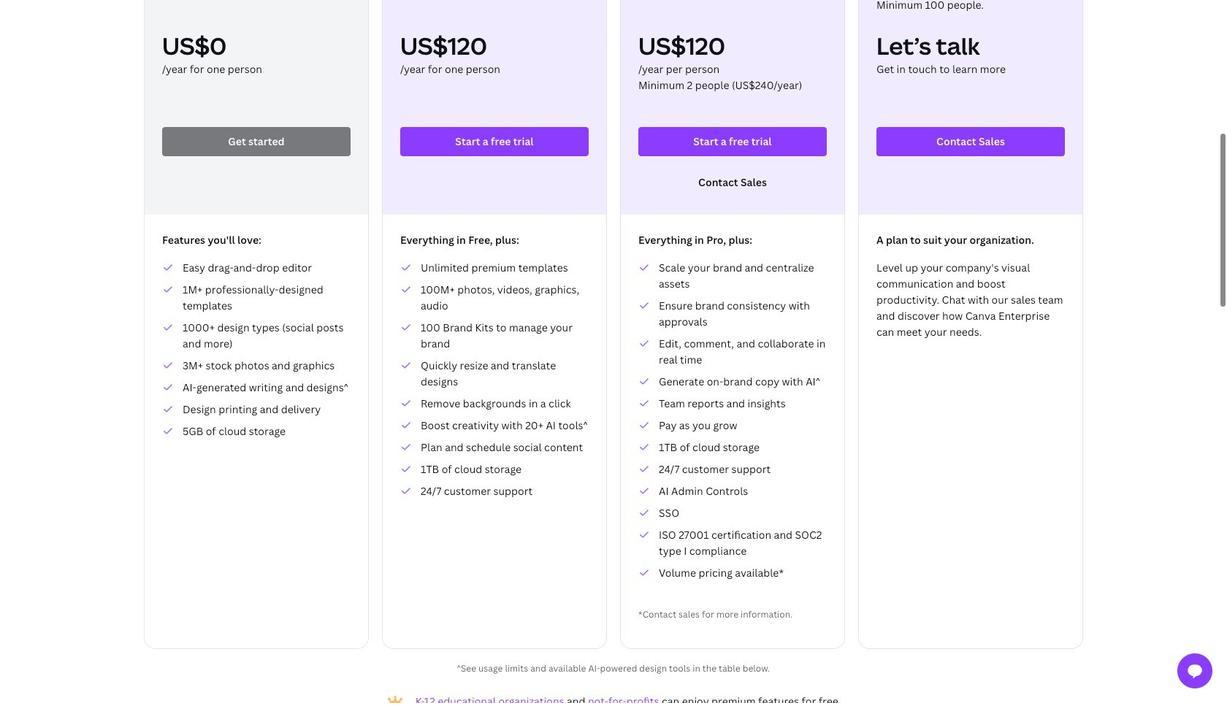 Task type: describe. For each thing, give the bounding box(es) containing it.
open chat image
[[1187, 663, 1204, 680]]



Task type: vqa. For each thing, say whether or not it's contained in the screenshot.
Open Chat icon
yes



